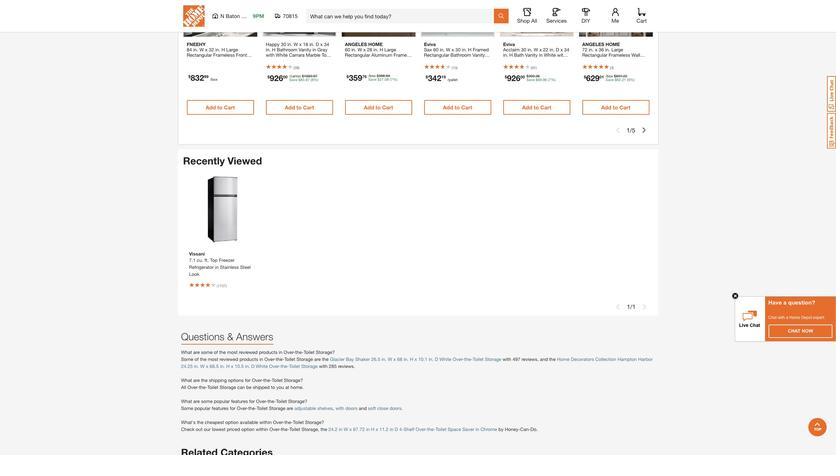 Task type: vqa. For each thing, say whether or not it's contained in the screenshot.
2nd "How" from the top
no



Task type: describe. For each thing, give the bounding box(es) containing it.
. left 69
[[535, 74, 536, 78]]

in. left 18 in the top left of the page
[[288, 42, 293, 47]]

/box inside fneehy 84 in. w x 32 in. h large rectangular frameless front backlit dimmable wall bathroom vanity mirror shatterproof glass $ 832 99 /box
[[210, 77, 218, 82]]

rectangular inside angeles home 72 in. x 36 in. large rectangular frameless wall led lighted bathroom vanity mirror, easy installation
[[583, 52, 608, 58]]

24.25
[[181, 364, 193, 369]]

x left 11.2
[[376, 427, 379, 433]]

$ left 1009
[[299, 78, 301, 82]]

1 horizontal spatial reviewed
[[239, 350, 258, 355]]

cart for sax 60 in. w x 30 in. h framed rectangular bathroom vanity mirror in brushed chrome
[[462, 104, 473, 111]]

69
[[538, 78, 542, 82]]

bay
[[346, 357, 354, 362]]

( right easy
[[611, 66, 611, 70]]

feedback link image
[[828, 113, 837, 149]]

large inside 'angeles home 60 in. w x 28 in. h large rectangular aluminum framed wall mount led light bathroom vanity mirror in white'
[[385, 47, 397, 53]]

steel
[[240, 265, 251, 270]]

large inside angeles home 72 in. x 36 in. large rectangular frameless wall led lighted bathroom vanity mirror, easy installation
[[612, 47, 624, 53]]

1 vertical spatial a
[[787, 316, 789, 320]]

storage? up glacier
[[316, 350, 335, 355]]

( 39 )
[[294, 66, 300, 70]]

$ left 995
[[505, 75, 508, 80]]

30 inside eviva sax 60 in. w x 30 in. h framed rectangular bathroom vanity mirror in brushed chrome
[[456, 47, 461, 53]]

( inside $ 926 00 $ 995 . 96 save $ 69 . 96 ( 7 %)
[[549, 78, 549, 82]]

storage inside what are the shipping options for over-the-toilet storage? all over-the-toilet storage can be shipped to you at home.
[[220, 385, 236, 391]]

refrigerator
[[189, 265, 214, 270]]

22 inside $ 629 01 /box $ 691 . 22 save $ 62 . 21 ( 9 %)
[[624, 74, 628, 78]]

the inside what are the shipping options for over-the-toilet storage? all over-the-toilet storage can be shipped to you at home.
[[201, 378, 208, 384]]

in. up brushed
[[440, 47, 445, 53]]

in. right 10.1
[[429, 357, 434, 362]]

soft close doors link
[[368, 406, 402, 412]]

w inside fneehy 84 in. w x 32 in. h large rectangular frameless front backlit dimmable wall bathroom vanity mirror shatterproof glass $ 832 99 /box
[[200, 47, 204, 53]]

brushed
[[443, 58, 461, 63]]

what are some popular features for over-the-toilet storage? some popular features for over-the-toilet storage are adjustable shelves , with doors and soft close doors .
[[181, 399, 403, 412]]

vissani 7.1 cu. ft. top freezer refrigerator in stainless steel look
[[189, 251, 251, 277]]

x inside angeles home 72 in. x 36 in. large rectangular frameless wall led lighted bathroom vanity mirror, easy installation
[[596, 47, 598, 53]]

can
[[238, 385, 245, 391]]

the up 'out'
[[197, 420, 204, 426]]

3
[[611, 66, 613, 70]]

to inside what are the shipping options for over-the-toilet storage? all over-the-toilet storage can be shipped to you at home.
[[271, 385, 275, 391]]

available
[[240, 420, 258, 426]]

5
[[633, 127, 636, 134]]

$ left 69
[[527, 74, 529, 78]]

2 doors from the left
[[390, 406, 402, 412]]

the left the 24.2
[[321, 427, 327, 433]]

add to cart for 72 in. x 36 in. large rectangular frameless wall led lighted bathroom vanity mirror, easy installation
[[602, 104, 631, 111]]

. left '9'
[[622, 78, 623, 82]]

add for 60 in. w x 28 in. h large rectangular aluminum framed wall mount led light bathroom vanity mirror in white
[[364, 104, 374, 111]]

add to cart button for sax 60 in. w x 30 in. h framed rectangular bathroom vanity mirror in brushed chrome
[[424, 100, 492, 115]]

in inside eviva sax 60 in. w x 30 in. h framed rectangular bathroom vanity mirror in brushed chrome
[[438, 58, 442, 63]]

all inside button
[[532, 17, 538, 24]]

what's
[[181, 420, 196, 426]]

w inside the eviva acclaim 30 in. w x 22 in. d x 34 in. h bath vanity in white with white carrara marble vanity top with white sink
[[534, 47, 539, 53]]

white inside home decorators collection hampton harbor 24.25 in. w x 66.5 in. h x 10.5 in. d white over-the-toilet storage
[[256, 364, 268, 369]]

9pm
[[253, 13, 264, 19]]

10
[[453, 66, 457, 70]]

mirror inside fneehy 84 in. w x 32 in. h large rectangular frameless front backlit dimmable wall bathroom vanity mirror shatterproof glass $ 832 99 /box
[[223, 63, 235, 69]]

are for what are the shipping options for over-the-toilet storage? all over-the-toilet storage can be shipped to you at home.
[[193, 378, 200, 384]]

home decorators collection hampton harbor 24.25 in. w x 66.5 in. h x 10.5 in. d white over-the-toilet storage link
[[181, 357, 653, 369]]

$ left 76
[[347, 74, 349, 79]]

1 vertical spatial of
[[195, 357, 199, 362]]

w inside 'angeles home 60 in. w x 28 in. h large rectangular aluminum framed wall mount led light bathroom vanity mirror in white'
[[358, 47, 362, 53]]

top inside happy 30 in. w x 18 in. d x 34 in. h bathroom vanity in gray with white carrara marble top with white sink
[[322, 52, 330, 58]]

save for 359
[[369, 77, 377, 82]]

,
[[333, 406, 335, 412]]

99
[[204, 74, 209, 79]]

add to cart for 60 in. w x 28 in. h large rectangular aluminum framed wall mount led light bathroom vanity mirror in white
[[364, 104, 394, 111]]

0 horizontal spatial reviewed
[[220, 357, 239, 362]]

honey-
[[505, 427, 521, 433]]

( down brushed
[[452, 66, 453, 70]]

cart for 72 in. x 36 in. large rectangular frameless wall led lighted bathroom vanity mirror, easy installation
[[620, 104, 631, 111]]

some of the most reviewed products in over-the-toilet storage are the glacier bay shaker 26.5 in. w x 68 in. h x 10.1 in. d white over-the-toilet storage with 497 reviews, and the
[[181, 357, 558, 362]]

cart inside cart link
[[637, 17, 647, 24]]

add for 72 in. x 36 in. large rectangular frameless wall led lighted bathroom vanity mirror, easy installation
[[602, 104, 612, 111]]

questions
[[181, 331, 225, 343]]

%) for 359
[[393, 77, 398, 82]]

1 vertical spatial features
[[212, 406, 229, 412]]

1 horizontal spatial popular
[[214, 399, 230, 405]]

1 horizontal spatial products
[[259, 350, 278, 355]]

what's the cheapest option available within over-the-toilet storage? check out our lowest priced option within over-the-toilet storage, the 24.2 in w x 67.72 in h x 11.2 in d 4-shelf over-the-toilet space saver in chrome by honey-can-do.
[[181, 420, 538, 433]]

save for 629
[[606, 78, 614, 82]]

x right 18 in the top left of the page
[[321, 42, 323, 47]]

( up 995
[[531, 66, 532, 70]]

in. right the 66.5
[[220, 364, 225, 369]]

rectangular inside eviva sax 60 in. w x 30 in. h framed rectangular bathroom vanity mirror in brushed chrome
[[424, 52, 450, 58]]

large inside fneehy 84 in. w x 32 in. h large rectangular frameless front backlit dimmable wall bathroom vanity mirror shatterproof glass $ 832 99 /box
[[226, 47, 238, 53]]

services button
[[546, 8, 568, 24]]

home inside home decorators collection hampton harbor 24.25 in. w x 66.5 in. h x 10.5 in. d white over-the-toilet storage
[[558, 357, 570, 362]]

1 / 1
[[628, 303, 636, 311]]

eviva for 926
[[504, 42, 515, 47]]

vanity inside angeles home 72 in. x 36 in. large rectangular frameless wall led lighted bathroom vanity mirror, easy installation
[[632, 58, 644, 63]]

add to cart button for acclaim 30 in. w x 22 in. d x 34 in. h bath vanity in white with white carrara marble vanity top with white sink
[[504, 100, 571, 115]]

the down questions & answers
[[219, 350, 226, 355]]

storage inside what are some popular features for over-the-toilet storage? some popular features for over-the-toilet storage are adjustable shelves , with doors and soft close doors .
[[269, 406, 286, 412]]

add for sax 60 in. w x 30 in. h framed rectangular bathroom vanity mirror in brushed chrome
[[443, 104, 454, 111]]

can-
[[521, 427, 531, 433]]

. left 8
[[305, 78, 306, 82]]

in inside the eviva acclaim 30 in. w x 22 in. d x 34 in. h bath vanity in white with white carrara marble vanity top with white sink
[[540, 52, 543, 58]]

chat now link
[[770, 325, 833, 338]]

in. right the 10.5
[[245, 364, 250, 369]]

70815 button
[[275, 13, 298, 19]]

10.5
[[235, 364, 244, 369]]

d inside home decorators collection hampton harbor 24.25 in. w x 66.5 in. h x 10.5 in. d white over-the-toilet storage
[[252, 364, 255, 369]]

30 inside happy 30 in. w x 18 in. d x 34 in. h bathroom vanity in gray with white carrara marble top with white sink
[[281, 42, 286, 47]]

sax
[[424, 47, 432, 53]]

storage left 497
[[485, 357, 502, 362]]

x left the 10.5
[[231, 364, 234, 369]]

in. down sax 60 in. w x 30 in. h framed rectangular bathroom vanity mirror in brushed chrome image
[[462, 47, 467, 53]]

hampton
[[618, 357, 638, 362]]

in. left bath
[[504, 52, 509, 58]]

in. right 18 in the top left of the page
[[310, 42, 315, 47]]

rectangular inside 'angeles home 60 in. w x 28 in. h large rectangular aluminum framed wall mount led light bathroom vanity mirror in white'
[[345, 52, 371, 58]]

91
[[532, 66, 536, 70]]

add for acclaim 30 in. w x 22 in. d x 34 in. h bath vanity in white with white carrara marble vanity top with white sink
[[523, 104, 533, 111]]

$ left 27
[[377, 74, 379, 78]]

save inside $ 926 00 $ 995 . 96 save $ 69 . 96 ( 7 %)
[[527, 78, 535, 82]]

in. up backlit
[[193, 47, 198, 53]]

with inside what are some popular features for over-the-toilet storage? some popular features for over-the-toilet storage are adjustable shelves , with doors and soft close doors .
[[336, 406, 345, 412]]

some for of
[[201, 350, 213, 355]]

bathroom inside angeles home 72 in. x 36 in. large rectangular frameless wall led lighted bathroom vanity mirror, easy installation
[[610, 58, 630, 63]]

. right 27
[[385, 74, 386, 78]]

285
[[329, 364, 337, 369]]

shop all button
[[517, 8, 538, 24]]

adjustable shelves link
[[295, 406, 333, 412]]

x left the 66.5
[[206, 364, 209, 369]]

led inside 'angeles home 60 in. w x 28 in. h large rectangular aluminum framed wall mount led light bathroom vanity mirror in white'
[[370, 58, 379, 63]]

this is the first slide image
[[616, 128, 621, 133]]

w left "68"
[[388, 357, 393, 362]]

toilet inside home decorators collection hampton harbor 24.25 in. w x 66.5 in. h x 10.5 in. d white over-the-toilet storage
[[289, 364, 300, 369]]

2 add to cart from the left
[[285, 104, 314, 111]]

$ left /carton on the top left
[[268, 75, 270, 80]]

decorators
[[571, 357, 595, 362]]

$ 359 76 /box $ 386 . 84 save $ 27 . 08 ( 7 %)
[[347, 73, 398, 83]]

shatterproof
[[187, 68, 213, 74]]

) for bathroom
[[613, 66, 614, 70]]

chat
[[769, 316, 778, 320]]

soft
[[368, 406, 376, 412]]

white inside 'angeles home 60 in. w x 28 in. h large rectangular aluminum framed wall mount led light bathroom vanity mirror in white'
[[378, 63, 390, 69]]

in. up mount
[[352, 47, 357, 53]]

30 inside the eviva acclaim 30 in. w x 22 in. d x 34 in. h bath vanity in white with white carrara marble vanity top with white sink
[[522, 47, 527, 53]]

%) inside $ 926 00 $ 995 . 96 save $ 69 . 96 ( 7 %)
[[552, 78, 556, 82]]

some inside what are some popular features for over-the-toilet storage? some popular features for over-the-toilet storage are adjustable shelves , with doors and soft close doors .
[[181, 406, 193, 412]]

questions & answers
[[181, 331, 274, 343]]

the- inside home decorators collection hampton harbor 24.25 in. w x 66.5 in. h x 10.5 in. d white over-the-toilet storage
[[281, 364, 289, 369]]

d inside the eviva acclaim 30 in. w x 22 in. d x 34 in. h bath vanity in white with white carrara marble vanity top with white sink
[[556, 47, 560, 53]]

1 for 1 / 5
[[627, 127, 631, 134]]

$ 629 01 /box $ 691 . 22 save $ 62 . 21 ( 9 %)
[[585, 74, 635, 83]]

h inside eviva sax 60 in. w x 30 in. h framed rectangular bathroom vanity mirror in brushed chrome
[[469, 47, 472, 53]]

926 for $ 926 00 $ 995 . 96 save $ 69 . 96 ( 7 %)
[[508, 74, 521, 83]]

x left 72
[[561, 47, 563, 53]]

space
[[448, 427, 462, 433]]

1 for 1 / 1
[[628, 303, 631, 311]]

shelves
[[318, 406, 333, 412]]

expert.
[[814, 316, 826, 320]]

in. right 28
[[374, 47, 379, 53]]

to for acclaim 30 in. w x 22 in. d x 34 in. h bath vanity in white with white carrara marble vanity top with white sink
[[534, 104, 539, 111]]

angeles home 60 in. w x 28 in. h large rectangular aluminum framed wall mount led light bathroom vanity mirror in white
[[345, 42, 412, 69]]

0 vertical spatial within
[[260, 420, 272, 426]]

%) for 629
[[631, 78, 635, 82]]

in. right 72
[[589, 47, 594, 53]]

2 vertical spatial for
[[230, 406, 236, 412]]

cart for acclaim 30 in. w x 22 in. d x 34 in. h bath vanity in white with white carrara marble vanity top with white sink
[[541, 104, 552, 111]]

$ right 995
[[536, 78, 538, 82]]

0 vertical spatial of
[[214, 350, 218, 355]]

9
[[629, 78, 631, 82]]

all inside what are the shipping options for over-the-toilet storage? all over-the-toilet storage can be shipped to you at home.
[[181, 385, 186, 391]]

have a question?
[[769, 300, 816, 306]]

24.2
[[329, 427, 338, 433]]

chat now
[[789, 329, 814, 334]]

/ for 1
[[631, 303, 633, 311]]

happy
[[266, 42, 280, 47]]

front
[[236, 52, 247, 58]]

24.2 in w x 67.72 in h x 11.2 in d 4-shelf over-the-toilet space saver in chrome link
[[329, 427, 498, 433]]

00 for $ 926 00 $ 995 . 96 save $ 69 . 96 ( 7 %)
[[521, 75, 525, 80]]

carrara inside happy 30 in. w x 18 in. d x 34 in. h bathroom vanity in gray with white carrara marble top with white sink
[[289, 52, 305, 58]]

light
[[380, 58, 391, 63]]

36
[[599, 47, 605, 53]]

22 inside the eviva acclaim 30 in. w x 22 in. d x 34 in. h bath vanity in white with white carrara marble vanity top with white sink
[[544, 47, 549, 53]]

d inside happy 30 in. w x 18 in. d x 34 in. h bathroom vanity in gray with white carrara marble top with white sink
[[316, 42, 319, 47]]

in. right 32
[[216, 47, 220, 53]]

68
[[398, 357, 403, 362]]

w inside home decorators collection hampton harbor 24.25 in. w x 66.5 in. h x 10.5 in. d white over-the-toilet storage
[[200, 364, 205, 369]]

w inside eviva sax 60 in. w x 30 in. h framed rectangular bathroom vanity mirror in brushed chrome
[[446, 47, 451, 53]]

359
[[349, 73, 363, 83]]

are for what are some popular features for over-the-toilet storage? some popular features for over-the-toilet storage are adjustable shelves , with doors and soft close doors .
[[193, 399, 200, 405]]

our
[[204, 427, 211, 433]]

$ 342 19 /pallet
[[426, 74, 458, 83]]

eviva sax 60 in. w x 30 in. h framed rectangular bathroom vanity mirror in brushed chrome
[[424, 42, 489, 63]]

1 doors from the left
[[346, 406, 358, 412]]

viewed
[[228, 155, 262, 167]]

72
[[583, 47, 588, 53]]

add for 84 in. w x 32 in. h large rectangular frameless front backlit dimmable wall bathroom vanity mirror shatterproof glass
[[206, 104, 216, 111]]

11.2
[[380, 427, 389, 433]]

add to cart button for 60 in. w x 28 in. h large rectangular aluminum framed wall mount led light bathroom vanity mirror in white
[[345, 100, 412, 115]]

vanity inside happy 30 in. w x 18 in. d x 34 in. h bathroom vanity in gray with white carrara marble top with white sink
[[299, 47, 312, 53]]

4-
[[400, 427, 404, 433]]

next slide image
[[642, 128, 647, 133]]

acclaim 30 in. w x 22 in. d x 34 in. h bath vanity in white with white carrara marble vanity top with white sink image
[[500, 0, 574, 37]]

acclaim
[[504, 47, 520, 53]]

629
[[587, 74, 600, 83]]

cheapest
[[205, 420, 224, 426]]

1 vertical spatial products
[[240, 357, 258, 362]]

h inside happy 30 in. w x 18 in. d x 34 in. h bathroom vanity in gray with white carrara marble top with white sink
[[272, 47, 276, 53]]

d inside the what's the cheapest option available within over-the-toilet storage? check out our lowest priced option within over-the-toilet storage, the 24.2 in w x 67.72 in h x 11.2 in d 4-shelf over-the-toilet space saver in chrome by honey-can-do.
[[395, 427, 398, 433]]

76
[[363, 74, 367, 79]]

diy
[[582, 17, 591, 24]]

497
[[513, 357, 521, 362]]

/box for 359
[[369, 74, 376, 78]]

w inside the what's the cheapest option available within over-the-toilet storage? check out our lowest priced option within over-the-toilet storage, the 24.2 in w x 67.72 in h x 11.2 in d 4-shelf over-the-toilet space saver in chrome by honey-can-do.
[[344, 427, 348, 433]]

1 horizontal spatial 97
[[314, 74, 318, 78]]

in inside 'angeles home 60 in. w x 28 in. h large rectangular aluminum framed wall mount led light bathroom vanity mirror in white'
[[373, 63, 376, 69]]

are left glacier
[[315, 357, 321, 362]]

in. right 24.25
[[194, 364, 199, 369]]

d right 10.1
[[435, 357, 439, 362]]

( inside $ 359 76 /box $ 386 . 84 save $ 27 . 08 ( 7 %)
[[390, 77, 391, 82]]

to for 60 in. w x 28 in. h large rectangular aluminum framed wall mount led light bathroom vanity mirror in white
[[376, 104, 381, 111]]

) up /carton on the top left
[[299, 66, 300, 70]]

39
[[295, 66, 299, 70]]

glass
[[214, 68, 226, 74]]

look
[[189, 272, 200, 277]]

marble inside the eviva acclaim 30 in. w x 22 in. d x 34 in. h bath vanity in white with white carrara marble vanity top with white sink
[[534, 58, 548, 63]]

in. right 36
[[606, 47, 611, 53]]

x left 10.1
[[415, 357, 417, 362]]

eviva for 342
[[424, 42, 436, 47]]

x left "68"
[[394, 357, 396, 362]]

( down vissani 7.1 cu. ft. top freezer refrigerator in stainless steel look
[[217, 284, 218, 288]]

shop all
[[518, 17, 538, 24]]

7 inside $ 359 76 /box $ 386 . 84 save $ 27 . 08 ( 7 %)
[[391, 77, 393, 82]]

lighted
[[593, 58, 609, 63]]

home decorators collection hampton harbor 24.25 in. w x 66.5 in. h x 10.5 in. d white over-the-toilet storage
[[181, 357, 653, 369]]

1737
[[218, 284, 226, 288]]

1 horizontal spatial most
[[227, 350, 238, 355]]

1 horizontal spatial home
[[790, 316, 801, 320]]

the home depot logo image
[[183, 5, 205, 27]]

angeles for x
[[583, 42, 605, 47]]

w inside happy 30 in. w x 18 in. d x 34 in. h bathroom vanity in gray with white carrara marble top with white sink
[[294, 42, 298, 47]]

x inside 'angeles home 60 in. w x 28 in. h large rectangular aluminum framed wall mount led light bathroom vanity mirror in white'
[[364, 47, 366, 53]]

for for features
[[249, 399, 255, 405]]

h inside 'angeles home 60 in. w x 28 in. h large rectangular aluminum framed wall mount led light bathroom vanity mirror in white'
[[380, 47, 384, 53]]

1 vertical spatial within
[[256, 427, 268, 433]]

. right 83
[[312, 74, 314, 78]]

$ inside $ 342 19 /pallet
[[426, 75, 428, 80]]

home for large
[[606, 42, 621, 47]]

. right "62"
[[623, 74, 624, 78]]

1 vertical spatial option
[[242, 427, 255, 433]]

depot
[[802, 316, 813, 320]]

cart link
[[635, 8, 650, 24]]

x right bath
[[540, 47, 542, 53]]

lowest
[[212, 427, 226, 433]]

chrome inside eviva sax 60 in. w x 30 in. h framed rectangular bathroom vanity mirror in brushed chrome
[[462, 58, 479, 63]]

) for mirror
[[457, 66, 458, 70]]

marble inside happy 30 in. w x 18 in. d x 34 in. h bathroom vanity in gray with white carrara marble top with white sink
[[306, 52, 321, 58]]

66.5
[[210, 364, 219, 369]]

$ left 21 on the right of the page
[[615, 78, 617, 82]]

have
[[769, 300, 783, 306]]

storage up "home."
[[297, 357, 313, 362]]

question?
[[789, 300, 816, 306]]

in. right the 26.5
[[382, 357, 387, 362]]

carrara inside the eviva acclaim 30 in. w x 22 in. d x 34 in. h bath vanity in white with white carrara marble vanity top with white sink
[[517, 58, 532, 63]]

26.5
[[372, 357, 381, 362]]

me
[[612, 17, 620, 24]]

chrome inside the what's the cheapest option available within over-the-toilet storage? check out our lowest priced option within over-the-toilet storage, the 24.2 in w x 67.72 in h x 11.2 in d 4-shelf over-the-toilet space saver in chrome by honey-can-do.
[[481, 427, 498, 433]]

34 inside the eviva acclaim 30 in. w x 22 in. d x 34 in. h bath vanity in white with white carrara marble vanity top with white sink
[[565, 47, 570, 53]]

$ right /carton on the top left
[[302, 74, 304, 78]]

the left glacier
[[322, 357, 329, 362]]

1 left 'this is the last slide' image
[[633, 303, 636, 311]]

0 vertical spatial and
[[541, 357, 548, 362]]

mount
[[355, 58, 369, 63]]

in. right bath
[[528, 47, 533, 53]]



Task type: locate. For each thing, give the bounding box(es) containing it.
832
[[191, 73, 204, 83]]

chat
[[789, 329, 801, 334]]

add to cart for 84 in. w x 32 in. h large rectangular frameless front backlit dimmable wall bathroom vanity mirror shatterproof glass
[[206, 104, 235, 111]]

mirror inside eviva sax 60 in. w x 30 in. h framed rectangular bathroom vanity mirror in brushed chrome
[[424, 58, 437, 63]]

n baton rouge
[[221, 13, 257, 19]]

storage? inside what are the shipping options for over-the-toilet storage? all over-the-toilet storage can be shipped to you at home.
[[284, 378, 303, 384]]

/box right 76
[[369, 74, 376, 78]]

1 some from the top
[[201, 350, 213, 355]]

0 horizontal spatial products
[[240, 357, 258, 362]]

2 led from the left
[[583, 58, 592, 63]]

do.
[[531, 427, 538, 433]]

x left 18 in the top left of the page
[[300, 42, 302, 47]]

926 left 995
[[508, 74, 521, 83]]

97 right 1009
[[314, 74, 318, 78]]

0 horizontal spatial marble
[[306, 52, 321, 58]]

0 horizontal spatial 30
[[281, 42, 286, 47]]

x inside fneehy 84 in. w x 32 in. h large rectangular frameless front backlit dimmable wall bathroom vanity mirror shatterproof glass $ 832 99 /box
[[205, 47, 208, 53]]

this is the first slide image
[[616, 305, 622, 310]]

2 eviva from the left
[[504, 42, 515, 47]]

60 inside eviva sax 60 in. w x 30 in. h framed rectangular bathroom vanity mirror in brushed chrome
[[434, 47, 439, 53]]

1 right this is the first slide image
[[628, 303, 631, 311]]

1 horizontal spatial chrome
[[481, 427, 498, 433]]

reviews.
[[338, 364, 355, 369]]

0 horizontal spatial top
[[210, 258, 218, 263]]

1 horizontal spatial frameless
[[609, 52, 631, 58]]

1 eviva from the left
[[424, 42, 436, 47]]

2 926 from the left
[[508, 74, 521, 83]]

1 add to cart button from the left
[[187, 100, 254, 115]]

1 horizontal spatial 926
[[508, 74, 521, 83]]

and inside what are some popular features for over-the-toilet storage? some popular features for over-the-toilet storage are adjustable shelves , with doors and soft close doors .
[[359, 406, 367, 412]]

1 horizontal spatial marble
[[534, 58, 548, 63]]

in. down services
[[550, 47, 555, 53]]

2 rectangular from the left
[[345, 52, 371, 58]]

option down available
[[242, 427, 255, 433]]

1 horizontal spatial mirror
[[359, 63, 372, 69]]

now
[[803, 329, 814, 334]]

with 285 reviews.
[[318, 364, 355, 369]]

1 vertical spatial all
[[181, 385, 186, 391]]

60 for eviva
[[434, 47, 439, 53]]

3 add to cart from the left
[[364, 104, 394, 111]]

67.72
[[353, 427, 365, 433]]

34 right 18 in the top left of the page
[[324, 42, 330, 47]]

add
[[206, 104, 216, 111], [285, 104, 295, 111], [364, 104, 374, 111], [443, 104, 454, 111], [523, 104, 533, 111], [602, 104, 612, 111]]

top inside vissani 7.1 cu. ft. top freezer refrigerator in stainless steel look
[[210, 258, 218, 263]]

shaker
[[356, 357, 370, 362]]

eviva
[[424, 42, 436, 47], [504, 42, 515, 47]]

1 large from the left
[[226, 47, 238, 53]]

to for sax 60 in. w x 30 in. h framed rectangular bathroom vanity mirror in brushed chrome
[[455, 104, 460, 111]]

84 right 386 at left
[[386, 74, 390, 78]]

over- inside home decorators collection hampton harbor 24.25 in. w x 66.5 in. h x 10.5 in. d white over-the-toilet storage
[[269, 364, 281, 369]]

) down stainless
[[226, 284, 227, 288]]

/ for 5
[[631, 127, 633, 134]]

large
[[226, 47, 238, 53], [385, 47, 397, 53], [612, 47, 624, 53]]

19
[[442, 75, 446, 80]]

1 add from the left
[[206, 104, 216, 111]]

1 add to cart from the left
[[206, 104, 235, 111]]

2 horizontal spatial wall
[[632, 52, 641, 58]]

0 horizontal spatial chrome
[[462, 58, 479, 63]]

are left shipping
[[193, 378, 200, 384]]

0 horizontal spatial most
[[208, 357, 219, 362]]

angeles up mount
[[345, 42, 367, 47]]

save left 69
[[527, 78, 535, 82]]

926
[[270, 74, 283, 83], [508, 74, 521, 83]]

are
[[193, 350, 200, 355], [315, 357, 321, 362], [193, 378, 200, 384], [193, 399, 200, 405], [287, 406, 293, 412]]

some up cheapest on the left bottom of page
[[201, 399, 213, 405]]

1 vertical spatial some
[[201, 399, 213, 405]]

( 3 )
[[611, 66, 614, 70]]

0 horizontal spatial framed
[[394, 52, 410, 58]]

what for what are the shipping options for over-the-toilet storage? all over-the-toilet storage can be shipped to you at home.
[[181, 378, 192, 384]]

. down light
[[384, 77, 385, 82]]

&
[[227, 331, 234, 343]]

6 add to cart button from the left
[[583, 100, 650, 115]]

w left 18 in the top left of the page
[[294, 42, 298, 47]]

1 horizontal spatial large
[[385, 47, 397, 53]]

( inside $ 629 01 /box $ 691 . 22 save $ 62 . 21 ( 9 %)
[[628, 78, 629, 82]]

84 inside $ 359 76 /box $ 386 . 84 save $ 27 . 08 ( 7 %)
[[386, 74, 390, 78]]

) down brushed
[[457, 66, 458, 70]]

2 60 from the left
[[434, 47, 439, 53]]

1 horizontal spatial 96
[[543, 78, 548, 82]]

2 horizontal spatial /box
[[606, 74, 614, 78]]

led inside angeles home 72 in. x 36 in. large rectangular frameless wall led lighted bathroom vanity mirror, easy installation
[[583, 58, 592, 63]]

96 right 69
[[543, 78, 548, 82]]

4 add from the left
[[443, 104, 454, 111]]

3 what from the top
[[181, 399, 192, 405]]

check
[[181, 427, 195, 433]]

a right have
[[784, 300, 787, 306]]

cart for 84 in. w x 32 in. h large rectangular frameless front backlit dimmable wall bathroom vanity mirror shatterproof glass
[[224, 104, 235, 111]]

in inside happy 30 in. w x 18 in. d x 34 in. h bathroom vanity in gray with white carrara marble top with white sink
[[313, 47, 316, 53]]

1 horizontal spatial angeles
[[583, 42, 605, 47]]

d right the 10.5
[[252, 364, 255, 369]]

1 00 from the left
[[283, 75, 288, 80]]

0 horizontal spatial /box
[[210, 77, 218, 82]]

2 frameless from the left
[[609, 52, 631, 58]]

doors right close
[[390, 406, 402, 412]]

1 horizontal spatial framed
[[473, 47, 489, 53]]

2 horizontal spatial large
[[612, 47, 624, 53]]

bathroom inside 'angeles home 60 in. w x 28 in. h large rectangular aluminum framed wall mount led light bathroom vanity mirror in white'
[[392, 58, 412, 63]]

/box right 99
[[210, 77, 218, 82]]

1 60 from the left
[[345, 47, 350, 53]]

1 vertical spatial and
[[359, 406, 367, 412]]

926 for $ 926 00 /carton $ 1009 . 97 save $ 83 . 97 ( 8 %)
[[270, 74, 283, 83]]

1 vertical spatial some
[[181, 406, 193, 412]]

0 vertical spatial products
[[259, 350, 278, 355]]

) up $ 629 01 /box $ 691 . 22 save $ 62 . 21 ( 9 %)
[[613, 66, 614, 70]]

be
[[246, 385, 252, 391]]

1 horizontal spatial and
[[541, 357, 548, 362]]

97
[[314, 74, 318, 78], [306, 78, 310, 82]]

sink inside happy 30 in. w x 18 in. d x 34 in. h bathroom vanity in gray with white carrara marble top with white sink
[[289, 58, 298, 63]]

most up the 10.5
[[227, 350, 238, 355]]

to for 84 in. w x 32 in. h large rectangular frameless front backlit dimmable wall bathroom vanity mirror shatterproof glass
[[218, 104, 223, 111]]

%) for 926
[[314, 78, 319, 82]]

0 horizontal spatial popular
[[195, 406, 211, 412]]

0 vertical spatial 84
[[187, 47, 192, 53]]

3 add from the left
[[364, 104, 374, 111]]

4 add to cart button from the left
[[424, 100, 492, 115]]

84 in. w x 32 in. h large rectangular frameless front backlit dimmable wall bathroom vanity mirror shatterproof glass image
[[184, 0, 257, 37]]

for for options
[[245, 378, 251, 384]]

84 inside fneehy 84 in. w x 32 in. h large rectangular frameless front backlit dimmable wall bathroom vanity mirror shatterproof glass $ 832 99 /box
[[187, 47, 192, 53]]

5 add to cart from the left
[[523, 104, 552, 111]]

1
[[627, 127, 631, 134], [628, 303, 631, 311], [633, 303, 636, 311]]

storage? for what are some popular features for over-the-toilet storage?
[[289, 399, 308, 405]]

1 horizontal spatial features
[[231, 399, 248, 405]]

what up 24.25
[[181, 350, 192, 355]]

0 horizontal spatial all
[[181, 385, 186, 391]]

1 horizontal spatial /box
[[369, 74, 376, 78]]

of down questions
[[195, 357, 199, 362]]

1 vertical spatial 22
[[624, 74, 628, 78]]

60 for angeles home
[[345, 47, 350, 53]]

x inside eviva sax 60 in. w x 30 in. h framed rectangular bathroom vanity mirror in brushed chrome
[[452, 47, 455, 53]]

3 rectangular from the left
[[424, 52, 450, 58]]

storage? inside the what's the cheapest option available within over-the-toilet storage? check out our lowest priced option within over-the-toilet storage, the 24.2 in w x 67.72 in h x 11.2 in d 4-shelf over-the-toilet space saver in chrome by honey-can-do.
[[305, 420, 324, 426]]

wall inside fneehy 84 in. w x 32 in. h large rectangular frameless front backlit dimmable wall bathroom vanity mirror shatterproof glass $ 832 99 /box
[[225, 58, 234, 63]]

features down can
[[231, 399, 248, 405]]

storage? up "home."
[[284, 378, 303, 384]]

0 vertical spatial popular
[[214, 399, 230, 405]]

0 horizontal spatial 60
[[345, 47, 350, 53]]

5 add from the left
[[523, 104, 533, 111]]

0 vertical spatial most
[[227, 350, 238, 355]]

save right 76
[[369, 77, 377, 82]]

what inside what are some popular features for over-the-toilet storage? some popular features for over-the-toilet storage are adjustable shelves , with doors and soft close doors .
[[181, 399, 192, 405]]

5 add to cart button from the left
[[504, 100, 571, 115]]

/box right 01
[[606, 74, 614, 78]]

0 horizontal spatial led
[[370, 58, 379, 63]]

1 horizontal spatial home
[[606, 42, 621, 47]]

1 horizontal spatial carrara
[[517, 58, 532, 63]]

0 horizontal spatial home
[[558, 357, 570, 362]]

2 add to cart button from the left
[[266, 100, 333, 115]]

1 vertical spatial top
[[504, 63, 511, 69]]

for up be
[[245, 378, 251, 384]]

freezer
[[219, 258, 235, 263]]

1 left 5
[[627, 127, 631, 134]]

storage? up adjustable
[[289, 399, 308, 405]]

are down questions
[[193, 350, 200, 355]]

1 horizontal spatial eviva
[[504, 42, 515, 47]]

0 horizontal spatial angeles
[[345, 42, 367, 47]]

w right the 24.2
[[344, 427, 348, 433]]

0 horizontal spatial 00
[[283, 75, 288, 80]]

34 inside happy 30 in. w x 18 in. d x 34 in. h bathroom vanity in gray with white carrara marble top with white sink
[[324, 42, 330, 47]]

for
[[245, 378, 251, 384], [249, 399, 255, 405], [230, 406, 236, 412]]

0 horizontal spatial features
[[212, 406, 229, 412]]

/box for 629
[[606, 74, 614, 78]]

0 horizontal spatial 22
[[544, 47, 549, 53]]

mirror
[[424, 58, 437, 63], [223, 63, 235, 69], [359, 63, 372, 69]]

cart for 60 in. w x 28 in. h large rectangular aluminum framed wall mount led light bathroom vanity mirror in white
[[383, 104, 394, 111]]

2 large from the left
[[385, 47, 397, 53]]

0 vertical spatial home
[[790, 316, 801, 320]]

sink up ( 39 )
[[289, 58, 298, 63]]

/box
[[369, 74, 376, 78], [606, 74, 614, 78], [210, 77, 218, 82]]

2 some from the top
[[201, 399, 213, 405]]

3 large from the left
[[612, 47, 624, 53]]

wall inside angeles home 72 in. x 36 in. large rectangular frameless wall led lighted bathroom vanity mirror, easy installation
[[632, 52, 641, 58]]

by
[[499, 427, 504, 433]]

00 inside $ 926 00 /carton $ 1009 . 97 save $ 83 . 97 ( 8 %)
[[283, 75, 288, 80]]

1 horizontal spatial doors
[[390, 406, 402, 412]]

within right available
[[260, 420, 272, 426]]

home.
[[291, 385, 304, 391]]

60 in. w x 28 in. h large rectangular aluminum framed wall mount led light bathroom vanity mirror in white image
[[342, 0, 416, 37]]

1 horizontal spatial option
[[242, 427, 255, 433]]

top inside the eviva acclaim 30 in. w x 22 in. d x 34 in. h bath vanity in white with white carrara marble vanity top with white sink
[[504, 63, 511, 69]]

w
[[294, 42, 298, 47], [200, 47, 204, 53], [358, 47, 362, 53], [446, 47, 451, 53], [534, 47, 539, 53], [388, 357, 393, 362], [200, 364, 205, 369], [344, 427, 348, 433]]

60 left 28
[[345, 47, 350, 53]]

1 vertical spatial 84
[[386, 74, 390, 78]]

2 horizontal spatial 30
[[522, 47, 527, 53]]

0 horizontal spatial 34
[[324, 42, 330, 47]]

(
[[294, 66, 295, 70], [452, 66, 453, 70], [531, 66, 532, 70], [611, 66, 611, 70], [390, 77, 391, 82], [311, 78, 312, 82], [549, 78, 549, 82], [628, 78, 629, 82], [217, 284, 218, 288]]

some for popular
[[201, 399, 213, 405]]

1 home from the left
[[369, 42, 383, 47]]

for inside what are the shipping options for over-the-toilet storage? all over-the-toilet storage can be shipped to you at home.
[[245, 378, 251, 384]]

to
[[218, 104, 223, 111], [297, 104, 302, 111], [376, 104, 381, 111], [455, 104, 460, 111], [534, 104, 539, 111], [613, 104, 619, 111], [271, 385, 275, 391]]

0 vertical spatial option
[[226, 420, 239, 426]]

. right 995
[[542, 78, 543, 82]]

) for bath
[[536, 66, 537, 70]]

bathroom inside eviva sax 60 in. w x 30 in. h framed rectangular bathroom vanity mirror in brushed chrome
[[451, 52, 472, 58]]

add down $ 926 00 $ 995 . 96 save $ 69 . 96 ( 7 %)
[[523, 104, 533, 111]]

products
[[259, 350, 278, 355], [240, 357, 258, 362]]

eviva inside eviva sax 60 in. w x 30 in. h framed rectangular bathroom vanity mirror in brushed chrome
[[424, 42, 436, 47]]

chrome
[[462, 58, 479, 63], [481, 427, 498, 433]]

1 led from the left
[[370, 58, 379, 63]]

answers
[[236, 331, 274, 343]]

7 right 08
[[391, 77, 393, 82]]

home inside 'angeles home 60 in. w x 28 in. h large rectangular aluminum framed wall mount led light bathroom vanity mirror in white'
[[369, 42, 383, 47]]

0 horizontal spatial eviva
[[424, 42, 436, 47]]

. inside what are some popular features for over-the-toilet storage? some popular features for over-the-toilet storage are adjustable shelves , with doors and soft close doors .
[[402, 406, 403, 412]]

00 inside $ 926 00 $ 995 . 96 save $ 69 . 96 ( 7 %)
[[521, 75, 525, 80]]

home for in.
[[369, 42, 383, 47]]

vanity inside eviva sax 60 in. w x 30 in. h framed rectangular bathroom vanity mirror in brushed chrome
[[473, 52, 485, 58]]

1 vertical spatial popular
[[195, 406, 211, 412]]

the-
[[296, 350, 304, 355], [276, 357, 285, 362], [465, 357, 473, 362], [281, 364, 289, 369], [264, 378, 272, 384], [199, 385, 208, 391], [268, 399, 276, 405], [249, 406, 257, 412], [285, 420, 293, 426], [281, 427, 290, 433], [428, 427, 436, 433]]

storage? for what's the cheapest option available within over-the-toilet storage?
[[305, 420, 324, 426]]

( inside $ 926 00 /carton $ 1009 . 97 save $ 83 . 97 ( 8 %)
[[311, 78, 312, 82]]

framed inside 'angeles home 60 in. w x 28 in. h large rectangular aluminum framed wall mount led light bathroom vanity mirror in white'
[[394, 52, 410, 58]]

storage down you
[[269, 406, 286, 412]]

rouge
[[242, 13, 257, 19]]

0 vertical spatial features
[[231, 399, 248, 405]]

storage? inside what are some popular features for over-the-toilet storage? some popular features for over-the-toilet storage are adjustable shelves , with doors and soft close doors .
[[289, 399, 308, 405]]

1 vertical spatial most
[[208, 357, 219, 362]]

0 vertical spatial for
[[245, 378, 251, 384]]

storage
[[297, 357, 313, 362], [485, 357, 502, 362], [302, 364, 318, 369], [220, 385, 236, 391], [269, 406, 286, 412]]

72 in. x 36 in. large rectangular frameless wall led lighted bathroom vanity mirror, easy installation image
[[579, 0, 653, 37]]

1 horizontal spatial all
[[532, 17, 538, 24]]

0 vertical spatial /
[[631, 127, 633, 134]]

the right "reviews," at the bottom right of the page
[[550, 357, 556, 362]]

shipped
[[253, 385, 270, 391]]

save inside $ 359 76 /box $ 386 . 84 save $ 27 . 08 ( 7 %)
[[369, 77, 377, 82]]

home inside angeles home 72 in. x 36 in. large rectangular frameless wall led lighted bathroom vanity mirror, easy installation
[[606, 42, 621, 47]]

vanity inside fneehy 84 in. w x 32 in. h large rectangular frameless front backlit dimmable wall bathroom vanity mirror shatterproof glass $ 832 99 /box
[[209, 63, 221, 69]]

6 add from the left
[[602, 104, 612, 111]]

bathroom left 18 in the top left of the page
[[277, 47, 298, 53]]

0 vertical spatial chrome
[[462, 58, 479, 63]]

rectangular inside fneehy 84 in. w x 32 in. h large rectangular frameless front backlit dimmable wall bathroom vanity mirror shatterproof glass $ 832 99 /box
[[187, 52, 212, 58]]

eviva inside the eviva acclaim 30 in. w x 22 in. d x 34 in. h bath vanity in white with white carrara marble vanity top with white sink
[[504, 42, 515, 47]]

1 vertical spatial chrome
[[481, 427, 498, 433]]

%) inside $ 359 76 /box $ 386 . 84 save $ 27 . 08 ( 7 %)
[[393, 77, 398, 82]]

me button
[[605, 8, 627, 24]]

most
[[227, 350, 238, 355], [208, 357, 219, 362]]

angeles for w
[[345, 42, 367, 47]]

2 vertical spatial what
[[181, 399, 192, 405]]

995
[[529, 74, 535, 78]]

bathroom inside fneehy 84 in. w x 32 in. h large rectangular frameless front backlit dimmable wall bathroom vanity mirror shatterproof glass $ 832 99 /box
[[187, 63, 208, 69]]

home left decorators
[[558, 357, 570, 362]]

h inside fneehy 84 in. w x 32 in. h large rectangular frameless front backlit dimmable wall bathroom vanity mirror shatterproof glass $ 832 99 /box
[[222, 47, 225, 53]]

0 vertical spatial all
[[532, 17, 538, 24]]

rectangular
[[187, 52, 212, 58], [345, 52, 371, 58], [424, 52, 450, 58], [583, 52, 608, 58]]

add down /pallet
[[443, 104, 454, 111]]

chrome left by
[[481, 427, 498, 433]]

96
[[536, 74, 540, 78], [543, 78, 548, 82]]

at
[[286, 385, 290, 391]]

1 926 from the left
[[270, 74, 283, 83]]

0 vertical spatial 22
[[544, 47, 549, 53]]

22 left '9'
[[624, 74, 628, 78]]

08
[[385, 77, 389, 82]]

4 add to cart from the left
[[443, 104, 473, 111]]

bathroom inside happy 30 in. w x 18 in. d x 34 in. h bathroom vanity in gray with white carrara marble top with white sink
[[277, 47, 298, 53]]

( right 21 on the right of the page
[[628, 78, 629, 82]]

with
[[266, 52, 275, 58], [558, 52, 566, 58], [266, 58, 275, 63], [513, 63, 521, 69], [779, 316, 786, 320], [503, 357, 512, 362], [319, 364, 328, 369], [336, 406, 345, 412]]

the left shipping
[[201, 378, 208, 384]]

what are some of the most reviewed products in over-the-toilet storage?
[[181, 350, 335, 355]]

frameless inside angeles home 72 in. x 36 in. large rectangular frameless wall led lighted bathroom vanity mirror, easy installation
[[609, 52, 631, 58]]

all down 24.25
[[181, 385, 186, 391]]

baton
[[226, 13, 240, 19]]

0 horizontal spatial mirror
[[223, 63, 235, 69]]

4 rectangular from the left
[[583, 52, 608, 58]]

some up what's
[[181, 406, 193, 412]]

live chat image
[[828, 76, 837, 112]]

1 what from the top
[[181, 350, 192, 355]]

h inside the eviva acclaim 30 in. w x 22 in. d x 34 in. h bath vanity in white with white carrara marble vanity top with white sink
[[510, 52, 513, 58]]

of
[[214, 350, 218, 355], [195, 357, 199, 362]]

led
[[370, 58, 379, 63], [583, 58, 592, 63]]

in.
[[288, 42, 293, 47], [310, 42, 315, 47], [193, 47, 198, 53], [216, 47, 220, 53], [266, 47, 271, 53], [352, 47, 357, 53], [374, 47, 379, 53], [440, 47, 445, 53], [462, 47, 467, 53], [528, 47, 533, 53], [550, 47, 555, 53], [589, 47, 594, 53], [606, 47, 611, 53], [504, 52, 509, 58], [382, 357, 387, 362], [404, 357, 409, 362], [429, 357, 434, 362], [194, 364, 199, 369], [220, 364, 225, 369], [245, 364, 250, 369]]

happy 30 in. w x 18 in. d x 34 in. h bathroom vanity in gray with white carrara marble top with white sink
[[266, 42, 330, 63]]

frameless
[[213, 52, 235, 58], [609, 52, 631, 58]]

vanity inside 'angeles home 60 in. w x 28 in. h large rectangular aluminum framed wall mount led light bathroom vanity mirror in white'
[[345, 63, 358, 69]]

0 horizontal spatial large
[[226, 47, 238, 53]]

34 left 72
[[565, 47, 570, 53]]

save inside $ 926 00 /carton $ 1009 . 97 save $ 83 . 97 ( 8 %)
[[290, 78, 298, 82]]

1 horizontal spatial of
[[214, 350, 218, 355]]

0 horizontal spatial carrara
[[289, 52, 305, 58]]

add to cart button for 84 in. w x 32 in. h large rectangular frameless front backlit dimmable wall bathroom vanity mirror shatterproof glass
[[187, 100, 254, 115]]

0 horizontal spatial 84
[[187, 47, 192, 53]]

1 vertical spatial what
[[181, 378, 192, 384]]

00 for $ 926 00 /carton $ 1009 . 97 save $ 83 . 97 ( 8 %)
[[283, 75, 288, 80]]

frameless inside fneehy 84 in. w x 32 in. h large rectangular frameless front backlit dimmable wall bathroom vanity mirror shatterproof glass $ 832 99 /box
[[213, 52, 235, 58]]

n
[[221, 13, 225, 19]]

add down $ 359 76 /box $ 386 . 84 save $ 27 . 08 ( 7 %)
[[364, 104, 374, 111]]

$ down mirror, on the top of the page
[[585, 75, 587, 80]]

691
[[617, 74, 623, 78]]

( 10 )
[[452, 66, 458, 70]]

/carton
[[290, 74, 301, 78]]

storage?
[[316, 350, 335, 355], [284, 378, 303, 384], [289, 399, 308, 405], [305, 420, 324, 426]]

happy 30 in. w x 18 in. d x 34 in. h bathroom vanity in gray with white carrara marble top with white sink image
[[263, 0, 337, 37]]

what for what are some popular features for over-the-toilet storage? some popular features for over-the-toilet storage are adjustable shelves , with doors and soft close doors .
[[181, 399, 192, 405]]

7 inside $ 926 00 $ 995 . 96 save $ 69 . 96 ( 7 %)
[[549, 78, 552, 82]]

2 angeles from the left
[[583, 42, 605, 47]]

and left soft
[[359, 406, 367, 412]]

$ left 08
[[378, 77, 380, 82]]

2 add from the left
[[285, 104, 295, 111]]

1 vertical spatial for
[[249, 399, 255, 405]]

options
[[228, 378, 244, 384]]

0 horizontal spatial doors
[[346, 406, 358, 412]]

1 horizontal spatial wall
[[345, 58, 354, 63]]

eviva acclaim 30 in. w x 22 in. d x 34 in. h bath vanity in white with white carrara marble vanity top with white sink
[[504, 42, 570, 69]]

to for 72 in. x 36 in. large rectangular frameless wall led lighted bathroom vanity mirror, easy installation
[[613, 104, 619, 111]]

storage? up storage,
[[305, 420, 324, 426]]

bathroom
[[277, 47, 298, 53], [451, 52, 472, 58], [392, 58, 412, 63], [610, 58, 630, 63], [187, 63, 208, 69]]

70815
[[283, 13, 298, 19]]

x up brushed
[[452, 47, 455, 53]]

add to cart
[[206, 104, 235, 111], [285, 104, 314, 111], [364, 104, 394, 111], [443, 104, 473, 111], [523, 104, 552, 111], [602, 104, 631, 111]]

0 horizontal spatial home
[[369, 42, 383, 47]]

add down 99
[[206, 104, 216, 111]]

0 horizontal spatial and
[[359, 406, 367, 412]]

add to cart for acclaim 30 in. w x 22 in. d x 34 in. h bath vanity in white with white carrara marble vanity top with white sink
[[523, 104, 552, 111]]

save for 926
[[290, 78, 298, 82]]

0 horizontal spatial 7
[[391, 77, 393, 82]]

1 rectangular from the left
[[187, 52, 212, 58]]

0 vertical spatial a
[[784, 300, 787, 306]]

$ left 19
[[426, 75, 428, 80]]

x left "67.72"
[[350, 427, 352, 433]]

what for what are some of the most reviewed products in over-the-toilet storage?
[[181, 350, 192, 355]]

%) right 21 on the right of the page
[[631, 78, 635, 82]]

1 horizontal spatial 84
[[386, 74, 390, 78]]

1 some from the top
[[181, 357, 193, 362]]

( 91 )
[[531, 66, 537, 70]]

in. right "68"
[[404, 357, 409, 362]]

framed inside eviva sax 60 in. w x 30 in. h framed rectangular bathroom vanity mirror in brushed chrome
[[473, 47, 489, 53]]

add to cart button
[[187, 100, 254, 115], [266, 100, 333, 115], [345, 100, 412, 115], [424, 100, 492, 115], [504, 100, 571, 115], [583, 100, 650, 115]]

sink inside the eviva acclaim 30 in. w x 22 in. d x 34 in. h bath vanity in white with white carrara marble vanity top with white sink
[[536, 63, 545, 69]]

2 00 from the left
[[521, 75, 525, 80]]

h inside home decorators collection hampton harbor 24.25 in. w x 66.5 in. h x 10.5 in. d white over-the-toilet storage
[[226, 364, 230, 369]]

wall inside 'angeles home 60 in. w x 28 in. h large rectangular aluminum framed wall mount led light bathroom vanity mirror in white'
[[345, 58, 354, 63]]

0 horizontal spatial of
[[195, 357, 199, 362]]

what are the shipping options for over-the-toilet storage? all over-the-toilet storage can be shipped to you at home.
[[181, 378, 304, 391]]

add down $ 629 01 /box $ 691 . 22 save $ 62 . 21 ( 9 %)
[[602, 104, 612, 111]]

are inside what are the shipping options for over-the-toilet storage? all over-the-toilet storage can be shipped to you at home.
[[193, 378, 200, 384]]

add to cart for sax 60 in. w x 30 in. h framed rectangular bathroom vanity mirror in brushed chrome
[[443, 104, 473, 111]]

/ left next slide image
[[631, 127, 633, 134]]

3 add to cart button from the left
[[345, 100, 412, 115]]

h
[[222, 47, 225, 53], [272, 47, 276, 53], [380, 47, 384, 53], [469, 47, 472, 53], [510, 52, 513, 58], [410, 357, 414, 362], [226, 364, 230, 369], [371, 427, 375, 433]]

frameless up installation
[[609, 52, 631, 58]]

$ left "62"
[[615, 74, 617, 78]]

0 horizontal spatial wall
[[225, 58, 234, 63]]

w left the 66.5
[[200, 364, 205, 369]]

2 what from the top
[[181, 378, 192, 384]]

22
[[544, 47, 549, 53], [624, 74, 628, 78]]

30
[[281, 42, 286, 47], [456, 47, 461, 53], [522, 47, 527, 53]]

1 horizontal spatial top
[[322, 52, 330, 58]]

30 right happy
[[281, 42, 286, 47]]

option
[[226, 420, 239, 426], [242, 427, 255, 433]]

you
[[277, 385, 284, 391]]

storage? for what are the shipping options for over-the-toilet storage?
[[284, 378, 303, 384]]

w left 28
[[358, 47, 362, 53]]

fneehy 84 in. w x 32 in. h large rectangular frameless front backlit dimmable wall bathroom vanity mirror shatterproof glass $ 832 99 /box
[[187, 42, 247, 83]]

$ 926 00 $ 995 . 96 save $ 69 . 96 ( 7 %)
[[505, 74, 556, 83]]

What can we help you find today? search field
[[311, 9, 494, 23]]

0 horizontal spatial frameless
[[213, 52, 235, 58]]

recently viewed
[[183, 155, 262, 167]]

2 home from the left
[[606, 42, 621, 47]]

this is the last slide image
[[642, 305, 648, 310]]

1 vertical spatial /
[[631, 303, 633, 311]]

services
[[547, 17, 567, 24]]

1 horizontal spatial led
[[583, 58, 592, 63]]

are for what are some of the most reviewed products in over-the-toilet storage?
[[193, 350, 200, 355]]

marble up 91
[[534, 58, 548, 63]]

popular down shipping
[[214, 399, 230, 405]]

1 frameless from the left
[[213, 52, 235, 58]]

)
[[299, 66, 300, 70], [457, 66, 458, 70], [536, 66, 537, 70], [613, 66, 614, 70], [226, 284, 227, 288]]

marble down 18 in the top left of the page
[[306, 52, 321, 58]]

0 vertical spatial top
[[322, 52, 330, 58]]

( right 83
[[311, 78, 312, 82]]

%) inside $ 629 01 /box $ 691 . 22 save $ 62 . 21 ( 9 %)
[[631, 78, 635, 82]]

0 horizontal spatial 96
[[536, 74, 540, 78]]

7.1 cu. ft. top freezer refrigerator in stainless steel look image
[[186, 173, 259, 247]]

83
[[301, 78, 305, 82]]

sax 60 in. w x 30 in. h framed rectangular bathroom vanity mirror in brushed chrome image
[[421, 0, 495, 37]]

2 vertical spatial top
[[210, 258, 218, 263]]

large up light
[[385, 47, 397, 53]]

the down questions
[[200, 357, 207, 362]]

/box inside $ 359 76 /box $ 386 . 84 save $ 27 . 08 ( 7 %)
[[369, 74, 376, 78]]

features
[[231, 399, 248, 405], [212, 406, 229, 412]]

add to cart button for 72 in. x 36 in. large rectangular frameless wall led lighted bathroom vanity mirror, easy installation
[[583, 100, 650, 115]]

mirror inside 'angeles home 60 in. w x 28 in. h large rectangular aluminum framed wall mount led light bathroom vanity mirror in white'
[[359, 63, 372, 69]]

in. right front
[[266, 47, 271, 53]]

1 angeles from the left
[[345, 42, 367, 47]]

2 some from the top
[[181, 406, 193, 412]]

add down $ 926 00 /carton $ 1009 . 97 save $ 83 . 97 ( 8 %)
[[285, 104, 295, 111]]

bath
[[515, 52, 524, 58]]

w right bath
[[534, 47, 539, 53]]

storage inside home decorators collection hampton harbor 24.25 in. w x 66.5 in. h x 10.5 in. d white over-the-toilet storage
[[302, 364, 318, 369]]

0 horizontal spatial 97
[[306, 78, 310, 82]]

are left adjustable
[[287, 406, 293, 412]]

h inside the what's the cheapest option available within over-the-toilet storage? check out our lowest priced option within over-the-toilet storage, the 24.2 in w x 67.72 in h x 11.2 in d 4-shelf over-the-toilet space saver in chrome by honey-can-do.
[[371, 427, 375, 433]]

21
[[623, 78, 627, 82]]

7.1
[[189, 258, 196, 263]]

/ right this is the first slide image
[[631, 303, 633, 311]]

6 add to cart from the left
[[602, 104, 631, 111]]

( up /carton on the top left
[[294, 66, 295, 70]]



